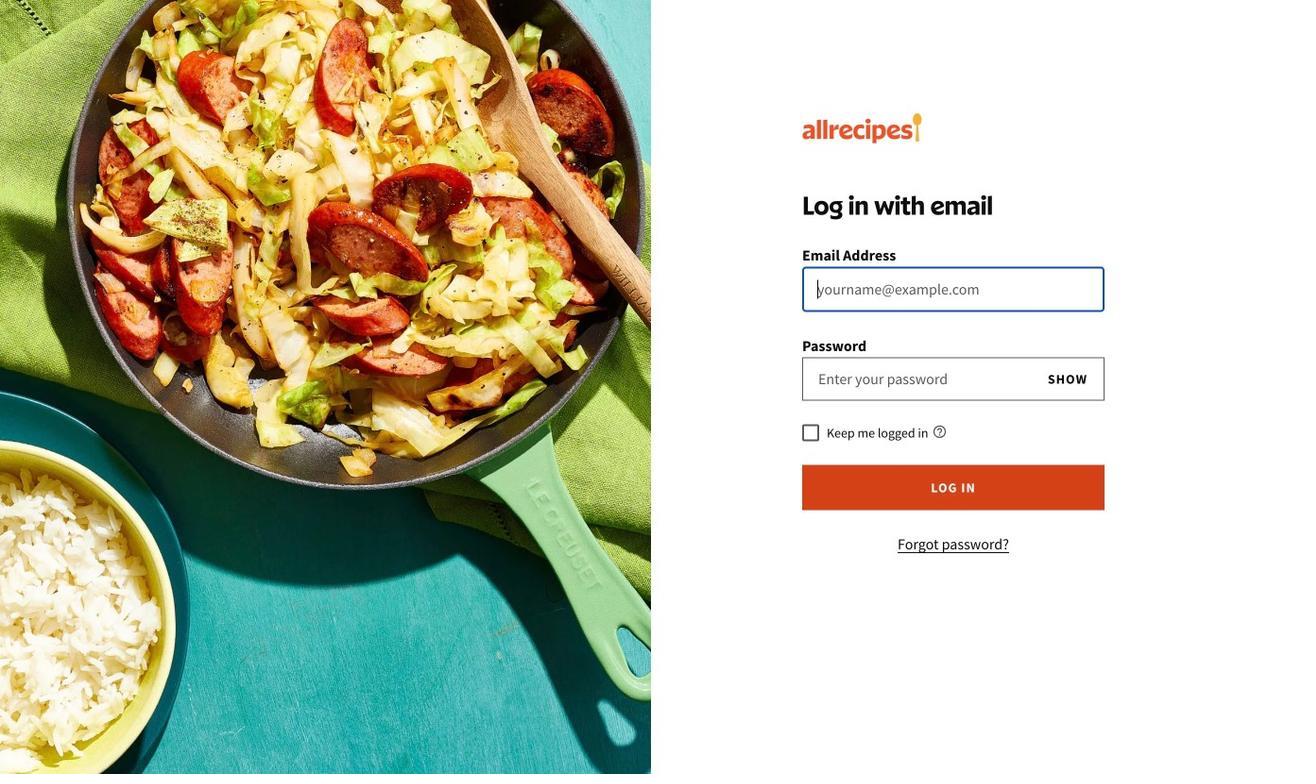 Task type: describe. For each thing, give the bounding box(es) containing it.
Enter your password password field
[[802, 358, 1105, 401]]



Task type: locate. For each thing, give the bounding box(es) containing it.
None submit
[[802, 465, 1105, 511]]

yourname@example.com email field
[[802, 267, 1105, 312]]

allrecipes image
[[802, 113, 922, 144]]

uncheck if using a public device tooltip
[[933, 426, 946, 439]]



